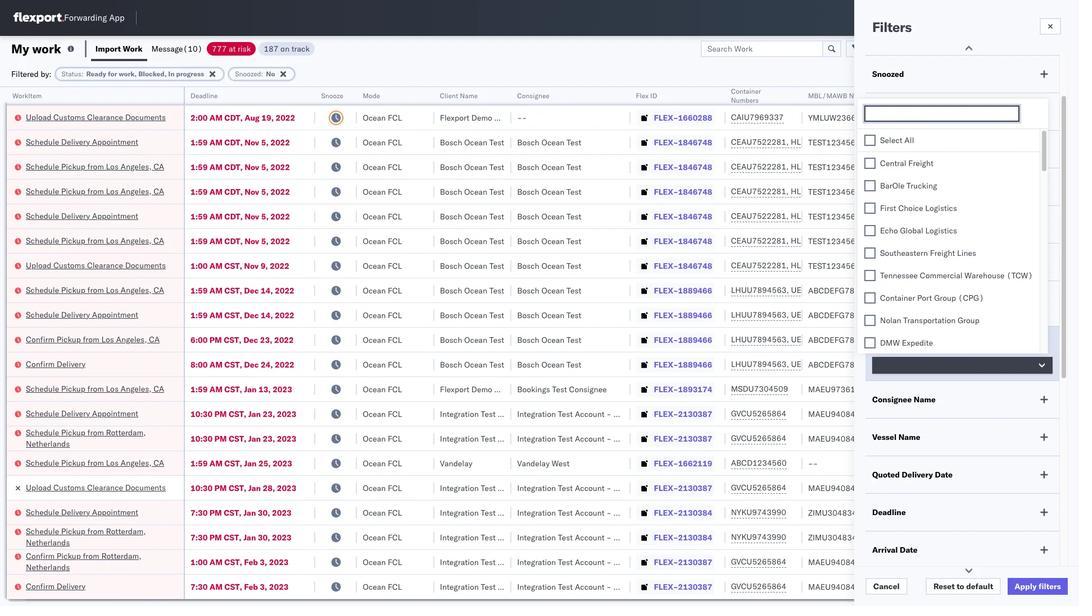 Task type: describe. For each thing, give the bounding box(es) containing it.
vandelay for vandelay
[[440, 459, 472, 469]]

19 flex- from the top
[[654, 558, 678, 568]]

2 test123456 from the top
[[808, 162, 856, 172]]

2 flex- from the top
[[654, 137, 678, 148]]

2 lhuu7894563, uetu5238478 from the top
[[731, 310, 846, 320]]

3 1889466 from the top
[[678, 335, 712, 345]]

19,
[[262, 113, 274, 123]]

bookings test consignee
[[517, 385, 607, 395]]

2023 right 28,
[[277, 484, 296, 494]]

3 hlxu8034992 from the top
[[850, 187, 905, 197]]

1 vertical spatial deadline
[[872, 508, 906, 518]]

jan down 10:30 pm cst, jan 28, 2023
[[243, 508, 256, 518]]

14 flex- from the top
[[654, 434, 678, 444]]

cst, down 10:30 pm cst, jan 28, 2023
[[224, 508, 241, 518]]

187 on track
[[264, 44, 310, 54]]

upload for 2:00 am cdt, aug 19, 2022
[[26, 112, 51, 122]]

workitem
[[12, 92, 42, 100]]

17 flex- from the top
[[654, 508, 678, 518]]

Search Shipments (/) text field
[[864, 10, 972, 26]]

filtered by:
[[11, 69, 51, 79]]

schedule delivery appointment link for 10:30 pm cst, jan 23, 2023
[[26, 408, 138, 420]]

from for 6th schedule pickup from los angeles, ca link from the bottom
[[87, 162, 104, 172]]

1 schedule delivery appointment button from the top
[[26, 136, 138, 149]]

pm down 1:59 am cst, jan 13, 2023
[[214, 409, 227, 420]]

1:59 am cdt, nov 5, 2022 for schedule delivery appointment button associated with 1:59 am cdt, nov 5, 2022
[[191, 212, 290, 222]]

message (10)
[[152, 44, 202, 54]]

delivery for 1:59 am cdt, nov 5, 2022's schedule delivery appointment link
[[61, 211, 90, 221]]

10:30 for schedule delivery appointment
[[191, 409, 212, 420]]

cst, up the "6:00 pm cst, dec 23, 2022"
[[224, 311, 242, 321]]

cst, up 1:00 am cst, feb 3, 2023
[[224, 533, 241, 543]]

jan left 28,
[[248, 484, 261, 494]]

jan up 25,
[[248, 434, 261, 444]]

2130387 for schedule delivery appointment
[[678, 409, 712, 420]]

6 flex- from the top
[[654, 236, 678, 246]]

7 flex- from the top
[[654, 261, 678, 271]]

20 fcl from the top
[[388, 583, 402, 593]]

1:59 am cst, jan 13, 2023
[[191, 385, 292, 395]]

flexport demo consignee for --
[[440, 113, 532, 123]]

tennessee commercial warehouse (tcw)
[[880, 271, 1033, 281]]

13,
[[259, 385, 271, 395]]

5 1:59 from the top
[[191, 236, 208, 246]]

1:59 am cdt, nov 5, 2022 for second schedule pickup from los angeles, ca button
[[191, 187, 290, 197]]

status : ready for work, blocked, in progress
[[62, 69, 204, 78]]

2 flex-2130384 from the top
[[654, 533, 712, 543]]

cst, down the 1:00 am cst, nov 9, 2022 at the left
[[224, 286, 242, 296]]

default
[[966, 582, 993, 592]]

5 fcl from the top
[[388, 212, 402, 222]]

ca for confirm pickup from los angeles, ca link
[[149, 335, 160, 345]]

2 2130384 from the top
[[678, 533, 712, 543]]

3 lhuu7894563, uetu5238478 from the top
[[731, 335, 846, 345]]

schedule pickup from los angeles, ca for fifth schedule pickup from los angeles, ca link from the top
[[26, 384, 164, 394]]

5 ceau7522281, hlxu6269489, hlxu8034992 from the top
[[731, 236, 905, 246]]

schedule pickup from los angeles, ca for 6th schedule pickup from los angeles, ca link from the bottom
[[26, 162, 164, 172]]

9,
[[261, 261, 268, 271]]

14 fcl from the top
[[388, 434, 402, 444]]

apply filters
[[1015, 582, 1061, 592]]

8:00 am cst, dec 24, 2022
[[191, 360, 294, 370]]

resize handle column header for deadline
[[302, 87, 316, 607]]

5 integration test account - karl lagerfeld from the top
[[517, 533, 663, 543]]

3 jawla from the top
[[984, 212, 1003, 222]]

vessel
[[872, 433, 897, 443]]

3 abcdefg78456546 from the top
[[808, 335, 884, 345]]

my work
[[11, 41, 61, 56]]

flex-1660288
[[654, 113, 712, 123]]

confirm delivery for second confirm delivery link from the bottom
[[26, 359, 85, 370]]

integration for 7:30's the schedule pickup from rotterdam, netherlands link
[[517, 533, 556, 543]]

dec up 8:00 am cst, dec 24, 2022
[[243, 335, 258, 345]]

flexport demo consignee for bookings test consignee
[[440, 385, 532, 395]]

pm right 6:00
[[210, 335, 222, 345]]

mbl/mawb
[[808, 92, 847, 100]]

choice
[[898, 203, 923, 214]]

0 vertical spatial 23,
[[260, 335, 272, 345]]

16 ocean fcl from the top
[[363, 484, 402, 494]]

3 documents from the top
[[125, 483, 166, 493]]

client name button
[[434, 89, 500, 101]]

deadline button
[[185, 89, 304, 101]]

11 resize handle column header from the left
[[1050, 87, 1064, 607]]

1 vertical spatial mode
[[872, 107, 893, 117]]

filters
[[872, 19, 912, 35]]

choi
[[992, 409, 1008, 420]]

port for container
[[917, 293, 932, 303]]

gvcu5265864 for confirm pickup from rotterdam, netherlands
[[731, 558, 786, 568]]

demo for bookings
[[471, 385, 492, 395]]

by:
[[41, 69, 51, 79]]

777
[[212, 44, 227, 54]]

14, for schedule delivery appointment
[[261, 311, 273, 321]]

los for 6th schedule pickup from los angeles, ca link from the top of the page
[[106, 458, 119, 468]]

ready
[[86, 69, 106, 78]]

14 am from the top
[[210, 583, 222, 593]]

1 uetu5238478 from the top
[[791, 286, 846, 296]]

final
[[872, 257, 891, 268]]

2 flex-1889466 from the top
[[654, 311, 712, 321]]

rotterdam, for 10:30 pm cst, jan 23, 2023
[[106, 428, 146, 438]]

feb for 7:30 am cst, feb 3, 2023
[[244, 583, 258, 593]]

25,
[[259, 459, 271, 469]]

cancel
[[873, 582, 900, 592]]

1 lhuu7894563, from the top
[[731, 286, 789, 296]]

schedule pickup from rotterdam, netherlands button for 7:30 pm cst, jan 30, 2023
[[26, 526, 169, 550]]

consignee button
[[512, 89, 619, 101]]

container numbers button
[[725, 85, 791, 105]]

5 flex-1846748 from the top
[[654, 236, 712, 246]]

consignee inside consignee button
[[517, 92, 550, 100]]

netherlands for 1:00
[[26, 563, 70, 573]]

maeu9736123
[[808, 385, 865, 395]]

1 confirm delivery button from the top
[[26, 359, 85, 371]]

container port group (cpg)
[[880, 293, 984, 303]]

6:00
[[191, 335, 208, 345]]

container for container port group (cpg)
[[880, 293, 915, 303]]

track
[[291, 44, 310, 54]]

operator
[[957, 92, 984, 100]]

5 test123456 from the top
[[808, 236, 856, 246]]

3 test123456 from the top
[[808, 187, 856, 197]]

1 horizontal spatial date
[[935, 470, 953, 481]]

app
[[109, 13, 125, 23]]

departure
[[872, 182, 911, 192]]

select
[[880, 135, 902, 146]]

ca for 6th schedule pickup from los angeles, ca link from the top of the page
[[154, 458, 164, 468]]

2023 right 13,
[[273, 385, 292, 395]]

0 horizontal spatial --
[[517, 113, 527, 123]]

los for 3rd schedule pickup from los angeles, ca link from the bottom
[[106, 285, 119, 295]]

3 uetu5238478 from the top
[[791, 335, 846, 345]]

schedule pickup from los angeles, ca for fifth schedule pickup from los angeles, ca link from the bottom
[[26, 186, 164, 196]]

transportation
[[903, 316, 956, 326]]

6 ocean fcl from the top
[[363, 236, 402, 246]]

1 integration test account - karl lagerfeld from the top
[[517, 409, 663, 420]]

4 lhuu7894563, from the top
[[731, 360, 789, 370]]

netherlands for 10:30
[[26, 439, 70, 449]]

reset to default button
[[926, 579, 1001, 596]]

import work
[[95, 44, 143, 54]]

1 1:59 am cdt, nov 5, 2022 from the top
[[191, 137, 290, 148]]

2 1846748 from the top
[[678, 162, 712, 172]]

integration for the schedule pickup from rotterdam, netherlands link corresponding to 10:30
[[517, 434, 556, 444]]

jan left 25,
[[244, 459, 257, 469]]

4 account from the top
[[575, 508, 605, 518]]

vandelay west
[[517, 459, 570, 469]]

5 karl from the top
[[614, 533, 628, 543]]

2023 up 1:59 am cst, jan 25, 2023
[[277, 434, 296, 444]]

numbers for mbl/mawb numbers
[[849, 92, 877, 100]]

list box containing select all
[[858, 129, 1040, 607]]

freight for southeastern
[[930, 248, 955, 259]]

24,
[[261, 360, 273, 370]]

5 schedule pickup from los angeles, ca button from the top
[[26, 384, 164, 396]]

first choice logistics
[[880, 203, 957, 214]]

flex-2130387 for confirm delivery
[[654, 583, 712, 593]]

dec up the "6:00 pm cst, dec 23, 2022"
[[244, 311, 259, 321]]

16 flex- from the top
[[654, 484, 678, 494]]

1 confirm delivery link from the top
[[26, 359, 85, 370]]

dmw expedite
[[880, 338, 933, 348]]

1:00 for 1:00 am cst, feb 3, 2023
[[191, 558, 208, 568]]

4 ocean fcl from the top
[[363, 187, 402, 197]]

2 lagerfeld from the top
[[630, 434, 663, 444]]

batch action button
[[998, 40, 1072, 57]]

rotterdam, for 1:00 am cst, feb 3, 2023
[[101, 552, 141, 562]]

2 ceau7522281, hlxu6269489, hlxu8034992 from the top
[[731, 162, 905, 172]]

origin
[[1034, 409, 1056, 420]]

1893174
[[678, 385, 712, 395]]

flex-1662119
[[654, 459, 712, 469]]

3 customs from the top
[[53, 483, 85, 493]]

6 ceau7522281, hlxu6269489, hlxu8034992 from the top
[[731, 261, 905, 271]]

4 schedule pickup from los angeles, ca button from the top
[[26, 285, 164, 297]]

9 fcl from the top
[[388, 311, 402, 321]]

19 fcl from the top
[[388, 558, 402, 568]]

schedule for 7:30's the schedule pickup from rotterdam, netherlands link
[[26, 527, 59, 537]]

confirm for confirm pickup from rotterdam, netherlands link
[[26, 552, 55, 562]]

to
[[957, 582, 964, 592]]

schedule for fifth schedule pickup from los angeles, ca link from the bottom
[[26, 186, 59, 196]]

2023 down 1:59 am cst, jan 13, 2023
[[277, 409, 296, 420]]

delivery for 1:59 am cst, dec 14, 2022 schedule delivery appointment link
[[61, 310, 90, 320]]

2 uetu5238478 from the top
[[791, 310, 846, 320]]

8 fcl from the top
[[388, 286, 402, 296]]

1 test123456 from the top
[[808, 137, 856, 148]]

final port
[[872, 257, 909, 268]]

quoted delivery date
[[872, 470, 953, 481]]

2 7:30 pm cst, jan 30, 2023 from the top
[[191, 533, 292, 543]]

dec down the 1:00 am cst, nov 9, 2022 at the left
[[244, 286, 259, 296]]

tennessee
[[880, 271, 918, 281]]

schedule pickup from rotterdam, netherlands button for 10:30 pm cst, jan 23, 2023
[[26, 427, 169, 451]]

terminal
[[872, 295, 905, 305]]

9 am from the top
[[210, 311, 222, 321]]

1:59 for 1:59 am cst, dec 14, 2022 schedule delivery appointment link
[[191, 311, 208, 321]]

expedite
[[902, 338, 933, 348]]

msdu7304509
[[731, 384, 788, 395]]

10:30 pm cst, jan 23, 2023 for schedule delivery appointment
[[191, 409, 296, 420]]

resize handle column header for workitem
[[170, 87, 184, 607]]

caiu7969337
[[731, 112, 784, 123]]

cst, up 1:59 am cst, jan 13, 2023
[[224, 360, 242, 370]]

schedule pickup from los angeles, ca for 3rd schedule pickup from los angeles, ca link from the bottom
[[26, 285, 164, 295]]

port for final
[[893, 257, 909, 268]]

schedule delivery appointment button for 1:59 am cst, dec 14, 2022
[[26, 309, 138, 322]]

netherlands for 7:30
[[26, 538, 70, 548]]

port for departure
[[913, 182, 929, 192]]

angeles, for 3rd schedule pickup from los angeles, ca link from the bottom
[[121, 285, 151, 295]]

1 1889466 from the top
[[678, 286, 712, 296]]

progress
[[176, 69, 204, 78]]

schedule for first schedule delivery appointment link from the bottom of the page
[[26, 508, 59, 518]]

mode inside 'button'
[[363, 92, 380, 100]]

6 account from the top
[[575, 558, 605, 568]]

mode button
[[357, 89, 423, 101]]

1 abcdefg78456546 from the top
[[808, 286, 884, 296]]

flex id button
[[630, 89, 714, 101]]

3 flex-1889466 from the top
[[654, 335, 712, 345]]

2 karl from the top
[[614, 434, 628, 444]]

agent
[[1058, 409, 1079, 420]]

12 fcl from the top
[[388, 385, 402, 395]]

no
[[266, 69, 275, 78]]

6 schedule pickup from los angeles, ca link from the top
[[26, 458, 164, 469]]

1 flex- from the top
[[654, 113, 678, 123]]

2 abcdefg78456546 from the top
[[808, 311, 884, 321]]

from for confirm pickup from los angeles, ca link
[[83, 335, 99, 345]]

first
[[880, 203, 896, 214]]

group for transportation
[[958, 316, 980, 326]]

confirm pickup from rotterdam, netherlands
[[26, 552, 141, 573]]

cst, down 1:00 am cst, feb 3, 2023
[[224, 583, 242, 593]]

5 schedule delivery appointment link from the top
[[26, 507, 138, 518]]

flex-2130387 for schedule delivery appointment
[[654, 409, 712, 420]]

1 am from the top
[[210, 113, 222, 123]]

3 flex- from the top
[[654, 162, 678, 172]]

aug
[[245, 113, 260, 123]]

7:30 for confirm delivery
[[191, 583, 208, 593]]

delivery for second confirm delivery link from the bottom
[[57, 359, 85, 370]]

8:00
[[191, 360, 208, 370]]

5 1:59 am cdt, nov 5, 2022 from the top
[[191, 236, 290, 246]]

upload customs clearance documents button for 1:00 am cst, nov 9, 2022
[[26, 260, 166, 272]]

angeles, for fourth schedule pickup from los angeles, ca link from the bottom of the page
[[121, 236, 151, 246]]

4 integration from the top
[[517, 508, 556, 518]]

2023 up 1:00 am cst, feb 3, 2023
[[272, 533, 292, 543]]

confirm for confirm pickup from los angeles, ca link
[[26, 335, 55, 345]]

code)
[[872, 303, 899, 313]]

arrival date
[[872, 546, 918, 556]]

1:59 for fifth schedule pickup from los angeles, ca link from the top
[[191, 385, 208, 395]]

3 account from the top
[[575, 484, 605, 494]]

dmw
[[880, 338, 900, 348]]

commercial
[[920, 271, 963, 281]]

ca for 3rd schedule pickup from los angeles, ca link from the bottom
[[154, 285, 164, 295]]

2 1889466 from the top
[[678, 311, 712, 321]]

14, for schedule pickup from los angeles, ca
[[261, 286, 273, 296]]

schedule pickup from rotterdam, netherlands link for 10:30
[[26, 427, 169, 450]]

container numbers
[[731, 87, 761, 105]]

1:59 am cdt, nov 5, 2022 for 1st schedule pickup from los angeles, ca button from the top of the page
[[191, 162, 290, 172]]

5 flex- from the top
[[654, 212, 678, 222]]

barole trucking
[[880, 181, 937, 191]]

(10)
[[183, 44, 202, 54]]

appointment for 10:30 pm cst, jan 23, 2023
[[92, 409, 138, 419]]

13 flex- from the top
[[654, 409, 678, 420]]

consignee name
[[872, 395, 936, 405]]

1 30, from the top
[[258, 508, 270, 518]]

nolan
[[880, 316, 901, 326]]

5 am from the top
[[210, 212, 222, 222]]

resize handle column header for mode
[[421, 87, 434, 607]]

from for fifth schedule pickup from los angeles, ca link from the bottom
[[87, 186, 104, 196]]

2023 down 1:00 am cst, feb 3, 2023
[[269, 583, 289, 593]]

flex id
[[636, 92, 657, 100]]

2 fcl from the top
[[388, 137, 402, 148]]

actions
[[1035, 92, 1058, 100]]

confirm pickup from los angeles, ca
[[26, 335, 160, 345]]

global
[[900, 226, 923, 236]]

3 ceau7522281, hlxu6269489, hlxu8034992 from the top
[[731, 187, 905, 197]]

7:30 for schedule pickup from rotterdam, netherlands
[[191, 533, 208, 543]]

5 cdt, from the top
[[224, 212, 243, 222]]

2130387 for confirm delivery
[[678, 583, 712, 593]]

3 1846748 from the top
[[678, 187, 712, 197]]

upload customs clearance documents for 2:00
[[26, 112, 166, 122]]

1 karl from the top
[[614, 409, 628, 420]]

terminal (firms code)
[[872, 295, 937, 313]]

1 fcl from the top
[[388, 113, 402, 123]]

0 horizontal spatial date
[[900, 546, 918, 556]]

12 am from the top
[[210, 459, 222, 469]]

4 fcl from the top
[[388, 187, 402, 197]]

2 30, from the top
[[258, 533, 270, 543]]

los for fourth schedule pickup from los angeles, ca link from the bottom of the page
[[106, 236, 119, 246]]

11 am from the top
[[210, 385, 222, 395]]

4 flex- from the top
[[654, 187, 678, 197]]

cst, down 8:00 am cst, dec 24, 2022
[[224, 385, 242, 395]]



Task type: vqa. For each thing, say whether or not it's contained in the screenshot.
1st CONFIRM DELIVERY from the top of the page
yes



Task type: locate. For each thing, give the bounding box(es) containing it.
-- right abcd1234560
[[808, 459, 818, 469]]

1 vertical spatial customs
[[53, 260, 85, 271]]

container for container numbers
[[731, 87, 761, 96]]

snoozed up mbl/mawb numbers button
[[872, 69, 904, 79]]

2 vertical spatial gaurav jawla
[[957, 212, 1003, 222]]

0 vertical spatial 10:30 pm cst, jan 23, 2023
[[191, 409, 296, 420]]

logistics down trucking
[[925, 203, 957, 214]]

flexport. image
[[13, 12, 64, 24]]

upload customs clearance documents button
[[26, 112, 166, 124], [26, 260, 166, 272]]

1 vertical spatial upload customs clearance documents button
[[26, 260, 166, 272]]

2:00
[[191, 113, 208, 123]]

customs for 2:00 am cdt, aug 19, 2022
[[53, 112, 85, 122]]

1:59 for 6th schedule pickup from los angeles, ca link from the bottom
[[191, 162, 208, 172]]

rotterdam, inside confirm pickup from rotterdam, netherlands
[[101, 552, 141, 562]]

3 gaurav from the top
[[957, 212, 982, 222]]

1 vertical spatial 7:30 pm cst, jan 30, 2023
[[191, 533, 292, 543]]

1 horizontal spatial client
[[872, 144, 895, 155]]

cst, down 1:59 am cst, jan 25, 2023
[[229, 484, 246, 494]]

logistics
[[925, 203, 957, 214], [925, 226, 957, 236]]

hlxu8034992 up echo
[[850, 211, 905, 221]]

2 vertical spatial upload customs clearance documents
[[26, 483, 166, 493]]

3 2130387 from the top
[[678, 484, 712, 494]]

los inside button
[[101, 335, 114, 345]]

flexport
[[440, 113, 469, 123], [440, 385, 469, 395]]

cst, up 8:00 am cst, dec 24, 2022
[[224, 335, 241, 345]]

6 schedule pickup from los angeles, ca button from the top
[[26, 458, 164, 470]]

jan down 13,
[[248, 409, 261, 420]]

status
[[62, 69, 81, 78]]

3 fcl from the top
[[388, 162, 402, 172]]

1 vertical spatial clearance
[[87, 260, 123, 271]]

1 vertical spatial zimu3048342
[[808, 533, 862, 543]]

resize handle column header for mbl/mawb numbers
[[938, 87, 951, 607]]

angeles, for 6th schedule pickup from los angeles, ca link from the bottom
[[121, 162, 151, 172]]

0 horizontal spatial deadline
[[191, 92, 218, 100]]

1 3, from the top
[[260, 558, 267, 568]]

8 ocean fcl from the top
[[363, 286, 402, 296]]

18 fcl from the top
[[388, 533, 402, 543]]

los for fifth schedule pickup from los angeles, ca link from the top
[[106, 384, 119, 394]]

None checkbox
[[864, 135, 876, 146], [864, 203, 876, 214], [864, 225, 876, 237], [864, 315, 876, 327], [864, 338, 876, 349], [864, 135, 876, 146], [864, 203, 876, 214], [864, 225, 876, 237], [864, 315, 876, 327], [864, 338, 876, 349]]

port inside list box
[[917, 293, 932, 303]]

group down the commercial
[[934, 293, 956, 303]]

deadline inside button
[[191, 92, 218, 100]]

pm down 1:59 am cst, jan 25, 2023
[[214, 484, 227, 494]]

4 karl from the top
[[614, 508, 628, 518]]

6 hlxu8034992 from the top
[[850, 261, 905, 271]]

flex-1846748
[[654, 137, 712, 148], [654, 162, 712, 172], [654, 187, 712, 197], [654, 212, 712, 222], [654, 236, 712, 246], [654, 261, 712, 271]]

mbl/mawb numbers button
[[803, 89, 940, 101]]

jaehyung choi - test origin agent
[[957, 409, 1079, 420]]

1 horizontal spatial group
[[958, 316, 980, 326]]

abcdefg78456546 down nolan
[[808, 335, 884, 345]]

nov
[[245, 137, 259, 148], [245, 162, 259, 172], [245, 187, 259, 197], [245, 212, 259, 222], [245, 236, 259, 246], [244, 261, 259, 271]]

2:00 am cdt, aug 19, 2022
[[191, 113, 295, 123]]

schedule for 6th schedule pickup from los angeles, ca link from the bottom
[[26, 162, 59, 172]]

flex-1846748 button
[[636, 135, 715, 150], [636, 135, 715, 150], [636, 159, 715, 175], [636, 159, 715, 175], [636, 184, 715, 200], [636, 184, 715, 200], [636, 209, 715, 225], [636, 209, 715, 225], [636, 234, 715, 249], [636, 234, 715, 249], [636, 258, 715, 274], [636, 258, 715, 274]]

feb for 1:00 am cst, feb 3, 2023
[[244, 558, 258, 568]]

client inside button
[[440, 92, 458, 100]]

: left ready
[[81, 69, 83, 78]]

snoozed : no
[[235, 69, 275, 78]]

2 vertical spatial 7:30
[[191, 583, 208, 593]]

0 vertical spatial upload customs clearance documents link
[[26, 112, 166, 123]]

delivery for 5th schedule delivery appointment link from the bottom of the page
[[61, 137, 90, 147]]

3 gvcu5265864 from the top
[[731, 483, 786, 493]]

import
[[95, 44, 121, 54]]

abcdefg78456546 up maeu9736123
[[808, 360, 884, 370]]

hlxu8034992 up central
[[850, 137, 905, 147]]

2 netherlands from the top
[[26, 538, 70, 548]]

bookings
[[517, 385, 550, 395]]

1 1:59 am cst, dec 14, 2022 from the top
[[191, 286, 294, 296]]

flex
[[636, 92, 649, 100]]

2 nyku9743990 from the top
[[731, 533, 786, 543]]

23, up 24,
[[260, 335, 272, 345]]

2 upload customs clearance documents from the top
[[26, 260, 166, 271]]

10:30 down 1:59 am cst, jan 25, 2023
[[191, 484, 212, 494]]

14, down 9,
[[261, 286, 273, 296]]

0 vertical spatial netherlands
[[26, 439, 70, 449]]

arrival up cancel button
[[872, 546, 898, 556]]

1 vertical spatial logistics
[[925, 226, 957, 236]]

7:30 up 1:00 am cst, feb 3, 2023
[[191, 533, 208, 543]]

dec left 24,
[[244, 360, 259, 370]]

0 horizontal spatial :
[[81, 69, 83, 78]]

1 vertical spatial group
[[958, 316, 980, 326]]

jaehyung
[[957, 409, 990, 420]]

abcdefg78456546 down terminal
[[808, 311, 884, 321]]

12 schedule from the top
[[26, 508, 59, 518]]

port for arrival
[[900, 220, 916, 230]]

resize handle column header for flex id
[[712, 87, 725, 607]]

2 vertical spatial clearance
[[87, 483, 123, 493]]

10 flex- from the top
[[654, 335, 678, 345]]

1 horizontal spatial snoozed
[[872, 69, 904, 79]]

cst, down 1:59 am cst, jan 13, 2023
[[229, 409, 246, 420]]

angeles, for confirm pickup from los angeles, ca link
[[116, 335, 147, 345]]

netherlands inside confirm pickup from rotterdam, netherlands
[[26, 563, 70, 573]]

0 vertical spatial mode
[[363, 92, 380, 100]]

confirm inside confirm pickup from rotterdam, netherlands
[[26, 552, 55, 562]]

0 vertical spatial schedule pickup from rotterdam, netherlands link
[[26, 427, 169, 450]]

pm up 1:00 am cst, feb 3, 2023
[[210, 533, 222, 543]]

0 vertical spatial upload
[[26, 112, 51, 122]]

confirm delivery button down confirm pickup from rotterdam, netherlands
[[26, 581, 85, 594]]

6 cdt, from the top
[[224, 236, 243, 246]]

schedule
[[26, 137, 59, 147], [26, 162, 59, 172], [26, 186, 59, 196], [26, 211, 59, 221], [26, 236, 59, 246], [26, 285, 59, 295], [26, 310, 59, 320], [26, 384, 59, 394], [26, 409, 59, 419], [26, 428, 59, 438], [26, 458, 59, 468], [26, 508, 59, 518], [26, 527, 59, 537]]

3 schedule pickup from los angeles, ca from the top
[[26, 236, 164, 246]]

work
[[32, 41, 61, 56]]

integration for confirm pickup from rotterdam, netherlands link
[[517, 558, 556, 568]]

1 vertical spatial client
[[872, 144, 895, 155]]

-- down consignee button
[[517, 113, 527, 123]]

list box
[[858, 129, 1040, 607]]

1 vertical spatial client name
[[872, 144, 919, 155]]

risk
[[238, 44, 251, 54]]

1:59 for fifth schedule pickup from los angeles, ca link from the bottom
[[191, 187, 208, 197]]

0 vertical spatial gaurav jawla
[[957, 113, 1003, 123]]

maeu9408431 for confirm pickup from rotterdam, netherlands
[[808, 558, 865, 568]]

1:00 am cst, feb 3, 2023
[[191, 558, 289, 568]]

2 hlxu6269489, from the top
[[791, 162, 848, 172]]

2 lhuu7894563, from the top
[[731, 310, 789, 320]]

maeu9408431 for confirm delivery
[[808, 583, 865, 593]]

1 2130387 from the top
[[678, 409, 712, 420]]

3, down 1:00 am cst, feb 3, 2023
[[260, 583, 267, 593]]

1 1846748 from the top
[[678, 137, 712, 148]]

1:59 am cst, jan 25, 2023
[[191, 459, 292, 469]]

pickup inside confirm pickup from rotterdam, netherlands
[[57, 552, 81, 562]]

4 gvcu5265864 from the top
[[731, 558, 786, 568]]

2 documents from the top
[[125, 260, 166, 271]]

2 vertical spatial jawla
[[984, 212, 1003, 222]]

1 vertical spatial nyku9743990
[[731, 533, 786, 543]]

hlxu8034992 up first at right
[[850, 187, 905, 197]]

southeastern freight lines
[[880, 248, 976, 259]]

3 am from the top
[[210, 162, 222, 172]]

0 vertical spatial flexport
[[440, 113, 469, 123]]

1 schedule pickup from rotterdam, netherlands link from the top
[[26, 427, 169, 450]]

demo down client name button
[[471, 113, 492, 123]]

container inside button
[[731, 87, 761, 96]]

1 gaurav from the top
[[957, 113, 982, 123]]

confirm delivery for 1st confirm delivery link from the bottom
[[26, 582, 85, 592]]

14, up the "6:00 pm cst, dec 23, 2022"
[[261, 311, 273, 321]]

1662119
[[678, 459, 712, 469]]

5, for 1:59 am cdt, nov 5, 2022's schedule delivery appointment link
[[261, 212, 269, 222]]

ca inside button
[[149, 335, 160, 345]]

schedule for the schedule pickup from rotterdam, netherlands link corresponding to 10:30
[[26, 428, 59, 438]]

deadline down quoted
[[872, 508, 906, 518]]

1 vertical spatial schedule pickup from rotterdam, netherlands link
[[26, 526, 169, 549]]

schedule delivery appointment link for 1:59 am cdt, nov 5, 2022
[[26, 210, 138, 222]]

3 clearance from the top
[[87, 483, 123, 493]]

container down tennessee
[[880, 293, 915, 303]]

cst, up 10:30 pm cst, jan 28, 2023
[[224, 459, 242, 469]]

2023 up "7:30 am cst, feb 3, 2023"
[[269, 558, 289, 568]]

3 upload from the top
[[26, 483, 51, 493]]

3 1:59 am cdt, nov 5, 2022 from the top
[[191, 187, 290, 197]]

2 schedule pickup from los angeles, ca button from the top
[[26, 186, 164, 198]]

2 flexport from the top
[[440, 385, 469, 395]]

2 schedule pickup from los angeles, ca link from the top
[[26, 186, 164, 197]]

1 horizontal spatial mode
[[872, 107, 893, 117]]

demo left "bookings" in the bottom of the page
[[471, 385, 492, 395]]

2 ocean fcl from the top
[[363, 137, 402, 148]]

1 vertical spatial freight
[[930, 248, 955, 259]]

work
[[123, 44, 143, 54]]

numbers up the ymluw236679313
[[849, 92, 877, 100]]

None checkbox
[[864, 158, 876, 169], [864, 180, 876, 192], [864, 248, 876, 259], [864, 270, 876, 282], [864, 293, 876, 304], [864, 158, 876, 169], [864, 180, 876, 192], [864, 248, 876, 259], [864, 270, 876, 282], [864, 293, 876, 304]]

feb up "7:30 am cst, feb 3, 2023"
[[244, 558, 258, 568]]

1 demo from the top
[[471, 113, 492, 123]]

1 vertical spatial schedule pickup from rotterdam, netherlands button
[[26, 526, 169, 550]]

0 vertical spatial 1:59 am cst, dec 14, 2022
[[191, 286, 294, 296]]

1 vertical spatial netherlands
[[26, 538, 70, 548]]

7:30 pm cst, jan 30, 2023 down 10:30 pm cst, jan 28, 2023
[[191, 508, 292, 518]]

1 schedule pickup from los angeles, ca button from the top
[[26, 161, 164, 173]]

snoozed for snoozed
[[872, 69, 904, 79]]

schedule delivery appointment
[[26, 137, 138, 147], [26, 211, 138, 221], [26, 310, 138, 320], [26, 409, 138, 419], [26, 508, 138, 518]]

upload customs clearance documents
[[26, 112, 166, 122], [26, 260, 166, 271], [26, 483, 166, 493]]

6 resize handle column header from the left
[[617, 87, 630, 607]]

0 horizontal spatial numbers
[[731, 96, 759, 105]]

0 vertical spatial 3,
[[260, 558, 267, 568]]

cst, up 1:59 am cst, jan 25, 2023
[[229, 434, 246, 444]]

zimu3048342
[[808, 508, 862, 518], [808, 533, 862, 543]]

1 vertical spatial demo
[[471, 385, 492, 395]]

departure port
[[872, 182, 929, 192]]

18 ocean fcl from the top
[[363, 533, 402, 543]]

1 ocean fcl from the top
[[363, 113, 402, 123]]

1 vertical spatial flex-2130384
[[654, 533, 712, 543]]

carrier
[[872, 341, 899, 351]]

5, for fifth schedule pickup from los angeles, ca link from the bottom
[[261, 187, 269, 197]]

0 vertical spatial 1:00
[[191, 261, 208, 271]]

1:59 am cst, dec 14, 2022 up the "6:00 pm cst, dec 23, 2022"
[[191, 311, 294, 321]]

flexport for -
[[440, 113, 469, 123]]

1660288
[[678, 113, 712, 123]]

schedule pickup from los angeles, ca link
[[26, 161, 164, 172], [26, 186, 164, 197], [26, 235, 164, 246], [26, 285, 164, 296], [26, 384, 164, 395], [26, 458, 164, 469]]

confirm delivery link down confirm pickup from rotterdam, netherlands
[[26, 581, 85, 593]]

flex-1893174 button
[[636, 382, 715, 398], [636, 382, 715, 398]]

west
[[552, 459, 570, 469]]

0 vertical spatial --
[[517, 113, 527, 123]]

(tcw)
[[1007, 271, 1033, 281]]

mode right snooze
[[363, 92, 380, 100]]

13 fcl from the top
[[388, 409, 402, 420]]

1 vertical spatial date
[[900, 546, 918, 556]]

my
[[11, 41, 29, 56]]

1 vertical spatial 1:59 am cst, dec 14, 2022
[[191, 311, 294, 321]]

1 jawla from the top
[[984, 113, 1003, 123]]

vandelay for vandelay west
[[517, 459, 550, 469]]

pm down 10:30 pm cst, jan 28, 2023
[[210, 508, 222, 518]]

0 vertical spatial 10:30
[[191, 409, 212, 420]]

lagerfeld
[[630, 409, 663, 420], [630, 434, 663, 444], [630, 484, 663, 494], [630, 508, 663, 518], [630, 533, 663, 543], [630, 558, 663, 568], [630, 583, 663, 593]]

confirm for 1st confirm delivery link from the bottom
[[26, 582, 55, 592]]

6 integration from the top
[[517, 558, 556, 568]]

from inside confirm pickup from rotterdam, netherlands
[[83, 552, 99, 562]]

customs for 1:00 am cst, nov 9, 2022
[[53, 260, 85, 271]]

logistics up southeastern freight lines
[[925, 226, 957, 236]]

delivery
[[61, 137, 90, 147], [61, 211, 90, 221], [61, 310, 90, 320], [57, 359, 85, 370], [61, 409, 90, 419], [902, 470, 933, 481], [61, 508, 90, 518], [57, 582, 85, 592]]

2130387
[[678, 409, 712, 420], [678, 434, 712, 444], [678, 484, 712, 494], [678, 558, 712, 568], [678, 583, 712, 593]]

0 vertical spatial deadline
[[191, 92, 218, 100]]

0 vertical spatial flex-2130384
[[654, 508, 712, 518]]

resize handle column header for consignee
[[617, 87, 630, 607]]

1 horizontal spatial client name
[[872, 144, 919, 155]]

0 vertical spatial 2130384
[[678, 508, 712, 518]]

port down choice
[[900, 220, 916, 230]]

23, for schedule pickup from rotterdam, netherlands
[[263, 434, 275, 444]]

1 vertical spatial confirm delivery button
[[26, 581, 85, 594]]

:
[[81, 69, 83, 78], [261, 69, 263, 78]]

1 vertical spatial 2130384
[[678, 533, 712, 543]]

cst, left 9,
[[224, 261, 242, 271]]

1 vertical spatial rotterdam,
[[106, 527, 146, 537]]

1 vertical spatial gaurav
[[957, 137, 982, 148]]

4 flex-2130387 from the top
[[654, 558, 712, 568]]

jan left 13,
[[244, 385, 257, 395]]

17 ocean fcl from the top
[[363, 508, 402, 518]]

numbers inside container numbers
[[731, 96, 759, 105]]

6 test123456 from the top
[[808, 261, 856, 271]]

documents for 2:00 am cdt, aug 19, 2022
[[125, 112, 166, 122]]

5 account from the top
[[575, 533, 605, 543]]

client name inside button
[[440, 92, 478, 100]]

11 flex- from the top
[[654, 360, 678, 370]]

arrival down first at right
[[872, 220, 898, 230]]

1:59 for 1:59 am cdt, nov 5, 2022's schedule delivery appointment link
[[191, 212, 208, 222]]

2 integration from the top
[[517, 434, 556, 444]]

from for 7:30's the schedule pickup from rotterdam, netherlands link
[[87, 527, 104, 537]]

3, for 1:00 am cst, feb 3, 2023
[[260, 558, 267, 568]]

(firms
[[907, 295, 937, 305]]

0 horizontal spatial client name
[[440, 92, 478, 100]]

Search Work text field
[[701, 40, 823, 57]]

2 schedule delivery appointment from the top
[[26, 211, 138, 221]]

1 confirm delivery from the top
[[26, 359, 85, 370]]

maeu9408431 for schedule delivery appointment
[[808, 409, 865, 420]]

0 vertical spatial date
[[935, 470, 953, 481]]

nolan transportation group
[[880, 316, 980, 326]]

1 vertical spatial 10:30
[[191, 434, 212, 444]]

3 flex-2130387 from the top
[[654, 484, 712, 494]]

0 vertical spatial container
[[731, 87, 761, 96]]

2 vertical spatial netherlands
[[26, 563, 70, 573]]

ca for 6th schedule pickup from los angeles, ca link from the bottom
[[154, 162, 164, 172]]

28,
[[263, 484, 275, 494]]

1 vertical spatial container
[[880, 293, 915, 303]]

0 vertical spatial customs
[[53, 112, 85, 122]]

0 vertical spatial confirm delivery
[[26, 359, 85, 370]]

1 horizontal spatial numbers
[[849, 92, 877, 100]]

3 netherlands from the top
[[26, 563, 70, 573]]

upload customs clearance documents link
[[26, 112, 166, 123], [26, 260, 166, 271], [26, 482, 166, 494]]

1 vertical spatial 14,
[[261, 311, 273, 321]]

flex-1889466
[[654, 286, 712, 296], [654, 311, 712, 321], [654, 335, 712, 345], [654, 360, 712, 370]]

confirm delivery link down confirm pickup from los angeles, ca button
[[26, 359, 85, 370]]

1 vertical spatial gaurav jawla
[[957, 137, 1003, 148]]

freight up the commercial
[[930, 248, 955, 259]]

1:59 am cst, dec 14, 2022 for schedule delivery appointment
[[191, 311, 294, 321]]

jawla for schedule delivery appointment
[[984, 137, 1003, 148]]

6 flex-1846748 from the top
[[654, 261, 712, 271]]

schedule pickup from rotterdam, netherlands for 7:30 pm cst, jan 30, 2023
[[26, 527, 146, 548]]

deadline up 2:00
[[191, 92, 218, 100]]

jan up 1:00 am cst, feb 3, 2023
[[243, 533, 256, 543]]

documents
[[125, 112, 166, 122], [125, 260, 166, 271], [125, 483, 166, 493]]

all
[[904, 135, 914, 146]]

: left no at the left top of page
[[261, 69, 263, 78]]

name inside button
[[460, 92, 478, 100]]

schedule pickup from los angeles, ca for fourth schedule pickup from los angeles, ca link from the bottom of the page
[[26, 236, 164, 246]]

0 vertical spatial logistics
[[925, 203, 957, 214]]

gvcu5265864 for schedule pickup from rotterdam, netherlands
[[731, 434, 786, 444]]

appointment for 1:59 am cst, dec 14, 2022
[[92, 310, 138, 320]]

0 vertical spatial upload customs clearance documents
[[26, 112, 166, 122]]

echo
[[880, 226, 898, 236]]

5 integration from the top
[[517, 533, 556, 543]]

4 schedule from the top
[[26, 211, 59, 221]]

import work button
[[91, 36, 147, 61]]

1 schedule pickup from los angeles, ca link from the top
[[26, 161, 164, 172]]

forwarding app
[[64, 13, 125, 23]]

container up caiu7969337
[[731, 87, 761, 96]]

hlxu8034992 down southeastern
[[850, 261, 905, 271]]

2023 down 28,
[[272, 508, 292, 518]]

5 hlxu8034992 from the top
[[850, 236, 905, 246]]

hlxu8034992 up 'final'
[[850, 236, 905, 246]]

7 resize handle column header from the left
[[712, 87, 725, 607]]

0 vertical spatial client
[[440, 92, 458, 100]]

2130384
[[678, 508, 712, 518], [678, 533, 712, 543]]

1 vertical spatial confirm delivery link
[[26, 581, 85, 593]]

0 vertical spatial schedule pickup from rotterdam, netherlands button
[[26, 427, 169, 451]]

flex-2130387 for confirm pickup from rotterdam, netherlands
[[654, 558, 712, 568]]

upload customs clearance documents button for 2:00 am cdt, aug 19, 2022
[[26, 112, 166, 124]]

None text field
[[868, 110, 1018, 119]]

1 upload customs clearance documents button from the top
[[26, 112, 166, 124]]

schedule delivery appointment button for 1:59 am cdt, nov 5, 2022
[[26, 210, 138, 223]]

10:30 pm cst, jan 23, 2023 down 1:59 am cst, jan 13, 2023
[[191, 409, 296, 420]]

30, down 28,
[[258, 508, 270, 518]]

10:30 down 1:59 am cst, jan 13, 2023
[[191, 409, 212, 420]]

jan
[[244, 385, 257, 395], [248, 409, 261, 420], [248, 434, 261, 444], [244, 459, 257, 469], [248, 484, 261, 494], [243, 508, 256, 518], [243, 533, 256, 543]]

netherlands
[[26, 439, 70, 449], [26, 538, 70, 548], [26, 563, 70, 573]]

1:59 am cst, dec 14, 2022 for schedule pickup from los angeles, ca
[[191, 286, 294, 296]]

from
[[87, 162, 104, 172], [87, 186, 104, 196], [87, 236, 104, 246], [87, 285, 104, 295], [83, 335, 99, 345], [87, 384, 104, 394], [87, 428, 104, 438], [87, 458, 104, 468], [87, 527, 104, 537], [83, 552, 99, 562]]

1 vertical spatial --
[[808, 459, 818, 469]]

los for fifth schedule pickup from los angeles, ca link from the bottom
[[106, 186, 119, 196]]

snoozed up deadline button
[[235, 69, 261, 78]]

lines
[[957, 248, 976, 259]]

4 integration test account - karl lagerfeld from the top
[[517, 508, 663, 518]]

hlxu6269489,
[[791, 137, 848, 147], [791, 162, 848, 172], [791, 187, 848, 197], [791, 211, 848, 221], [791, 236, 848, 246], [791, 261, 848, 271]]

: for status
[[81, 69, 83, 78]]

2 3, from the top
[[260, 583, 267, 593]]

3 integration test account - karl lagerfeld from the top
[[517, 484, 663, 494]]

2 gaurav jawla from the top
[[957, 137, 1003, 148]]

flexport demo consignee
[[440, 113, 532, 123], [440, 385, 532, 395]]

gaurav
[[957, 113, 982, 123], [957, 137, 982, 148], [957, 212, 982, 222]]

6 karl from the top
[[614, 558, 628, 568]]

forwarding
[[64, 13, 107, 23]]

10:30 for schedule pickup from rotterdam, netherlands
[[191, 434, 212, 444]]

18 flex- from the top
[[654, 533, 678, 543]]

2 7:30 from the top
[[191, 533, 208, 543]]

from for fifth schedule pickup from los angeles, ca link from the top
[[87, 384, 104, 394]]

3 flex-1846748 from the top
[[654, 187, 712, 197]]

23, up 25,
[[263, 434, 275, 444]]

1:00
[[191, 261, 208, 271], [191, 558, 208, 568]]

4 ceau7522281, from the top
[[731, 211, 789, 221]]

5 appointment from the top
[[92, 508, 138, 518]]

0 vertical spatial jawla
[[984, 113, 1003, 123]]

4 1:59 am cdt, nov 5, 2022 from the top
[[191, 212, 290, 222]]

1 resize handle column header from the left
[[170, 87, 184, 607]]

barole
[[880, 181, 905, 191]]

angeles, for 6th schedule pickup from los angeles, ca link from the top of the page
[[121, 458, 151, 468]]

numbers inside button
[[849, 92, 877, 100]]

13 am from the top
[[210, 558, 222, 568]]

0 horizontal spatial snoozed
[[235, 69, 261, 78]]

freight up trucking
[[908, 158, 934, 169]]

2023 right 25,
[[273, 459, 292, 469]]

schedule delivery appointment button for 10:30 pm cst, jan 23, 2023
[[26, 408, 138, 421]]

clearance for 2:00 am cdt, aug 19, 2022
[[87, 112, 123, 122]]

resize handle column header
[[170, 87, 184, 607], [302, 87, 316, 607], [344, 87, 357, 607], [421, 87, 434, 607], [498, 87, 512, 607], [617, 87, 630, 607], [712, 87, 725, 607], [789, 87, 803, 607], [938, 87, 951, 607], [1015, 87, 1028, 607], [1050, 87, 1064, 607]]

snooze
[[321, 92, 343, 100]]

2 vertical spatial upload customs clearance documents link
[[26, 482, 166, 494]]

group down (cpg)
[[958, 316, 980, 326]]

2 vertical spatial rotterdam,
[[101, 552, 141, 562]]

confirm delivery button down confirm pickup from los angeles, ca button
[[26, 359, 85, 371]]

delivery for 1st confirm delivery link from the bottom
[[57, 582, 85, 592]]

upload for 1:00 am cst, nov 9, 2022
[[26, 260, 51, 271]]

schedule delivery appointment for 10:30 pm cst, jan 23, 2023
[[26, 409, 138, 419]]

0 horizontal spatial group
[[934, 293, 956, 303]]

forwarding app link
[[13, 12, 125, 24]]

3 karl from the top
[[614, 484, 628, 494]]

1 vertical spatial 23,
[[263, 409, 275, 420]]

3, up "7:30 am cst, feb 3, 2023"
[[260, 558, 267, 568]]

30, up 1:00 am cst, feb 3, 2023
[[258, 533, 270, 543]]

1 customs from the top
[[53, 112, 85, 122]]

pm up 1:59 am cst, jan 25, 2023
[[214, 434, 227, 444]]

1 vertical spatial flexport demo consignee
[[440, 385, 532, 395]]

2022
[[276, 113, 295, 123], [270, 137, 290, 148], [270, 162, 290, 172], [270, 187, 290, 197], [270, 212, 290, 222], [270, 236, 290, 246], [270, 261, 289, 271], [275, 286, 294, 296], [275, 311, 294, 321], [274, 335, 294, 345], [275, 360, 294, 370]]

1 vertical spatial upload customs clearance documents
[[26, 260, 166, 271]]

angeles,
[[121, 162, 151, 172], [121, 186, 151, 196], [121, 236, 151, 246], [121, 285, 151, 295], [116, 335, 147, 345], [121, 384, 151, 394], [121, 458, 151, 468]]

consignee
[[517, 92, 550, 100], [494, 113, 532, 123], [494, 385, 532, 395], [569, 385, 607, 395], [872, 395, 912, 405]]

arrival port
[[872, 220, 916, 230]]

1:00 for 1:00 am cst, nov 9, 2022
[[191, 261, 208, 271]]

upload customs clearance documents link for 1:00 am cst, nov 9, 2022
[[26, 260, 166, 271]]

0 horizontal spatial container
[[731, 87, 761, 96]]

id
[[650, 92, 657, 100]]

confirm delivery down confirm pickup from los angeles, ca button
[[26, 359, 85, 370]]

1 vertical spatial 30,
[[258, 533, 270, 543]]

los for confirm pickup from los angeles, ca link
[[101, 335, 114, 345]]

mode down mbl/mawb numbers button
[[872, 107, 893, 117]]

2 vertical spatial gaurav
[[957, 212, 982, 222]]

numbers up caiu7969337
[[731, 96, 759, 105]]

23, down 13,
[[263, 409, 275, 420]]

arrival for arrival date
[[872, 546, 898, 556]]

1 maeu9408431 from the top
[[808, 409, 865, 420]]

abcdefg78456546 up the code)
[[808, 286, 884, 296]]

1 vertical spatial 7:30
[[191, 533, 208, 543]]

2 snoozed from the left
[[235, 69, 261, 78]]

schedule pickup from rotterdam, netherlands link
[[26, 427, 169, 450], [26, 526, 169, 549]]

container inside list box
[[880, 293, 915, 303]]

from for 3rd schedule pickup from los angeles, ca link from the bottom
[[87, 285, 104, 295]]

1 horizontal spatial container
[[880, 293, 915, 303]]

1 horizontal spatial deadline
[[872, 508, 906, 518]]

7:30 pm cst, jan 30, 2023 up 1:00 am cst, feb 3, 2023
[[191, 533, 292, 543]]

gaurav jawla for schedule delivery appointment
[[957, 137, 1003, 148]]

port
[[913, 182, 929, 192], [900, 220, 916, 230], [893, 257, 909, 268], [917, 293, 932, 303]]

1 vertical spatial jawla
[[984, 137, 1003, 148]]

angeles, for fifth schedule pickup from los angeles, ca link from the top
[[121, 384, 151, 394]]

0 vertical spatial zimu3048342
[[808, 508, 862, 518]]

10:30 up 1:59 am cst, jan 25, 2023
[[191, 434, 212, 444]]

cst, up "7:30 am cst, feb 3, 2023"
[[224, 558, 242, 568]]

0 vertical spatial demo
[[471, 113, 492, 123]]

in
[[168, 69, 174, 78]]

1 vertical spatial upload customs clearance documents link
[[26, 260, 166, 271]]

1 vertical spatial flexport
[[440, 385, 469, 395]]

777 at risk
[[212, 44, 251, 54]]

port up 'first choice logistics'
[[913, 182, 929, 192]]

clearance for 1:00 am cst, nov 9, 2022
[[87, 260, 123, 271]]

feb down 1:00 am cst, feb 3, 2023
[[244, 583, 258, 593]]

2 10:30 from the top
[[191, 434, 212, 444]]

hlxu8034992 up barole
[[850, 162, 905, 172]]

schedule pickup from los angeles, ca
[[26, 162, 164, 172], [26, 186, 164, 196], [26, 236, 164, 246], [26, 285, 164, 295], [26, 384, 164, 394], [26, 458, 164, 468]]

flex-1660288 button
[[636, 110, 715, 126], [636, 110, 715, 126]]

7:30 down 1:00 am cst, feb 3, 2023
[[191, 583, 208, 593]]

schedule for 3rd schedule pickup from los angeles, ca link from the bottom
[[26, 285, 59, 295]]

4 ceau7522281, hlxu6269489, hlxu8034992 from the top
[[731, 211, 905, 221]]

3 appointment from the top
[[92, 310, 138, 320]]

schedule pickup from rotterdam, netherlands link for 7:30
[[26, 526, 169, 549]]

gvcu5265864 for schedule delivery appointment
[[731, 409, 786, 419]]

10:30 pm cst, jan 23, 2023 up 1:59 am cst, jan 25, 2023
[[191, 434, 296, 444]]

5 ocean fcl from the top
[[363, 212, 402, 222]]

delivery for 10:30 pm cst, jan 23, 2023's schedule delivery appointment link
[[61, 409, 90, 419]]

schedule for 6th schedule pickup from los angeles, ca link from the top of the page
[[26, 458, 59, 468]]

2 10:30 pm cst, jan 23, 2023 from the top
[[191, 434, 296, 444]]

pickup inside confirm pickup from los angeles, ca link
[[57, 335, 81, 345]]

6 integration test account - karl lagerfeld from the top
[[517, 558, 663, 568]]

10:30 pm cst, jan 23, 2023
[[191, 409, 296, 420], [191, 434, 296, 444]]

6 lagerfeld from the top
[[630, 558, 663, 568]]

0 vertical spatial clearance
[[87, 112, 123, 122]]

confirm delivery down confirm pickup from rotterdam, netherlands
[[26, 582, 85, 592]]

0 vertical spatial confirm delivery button
[[26, 359, 85, 371]]

1 flexport from the top
[[440, 113, 469, 123]]

documents for 1:00 am cst, nov 9, 2022
[[125, 260, 166, 271]]

1 vertical spatial documents
[[125, 260, 166, 271]]

schedule pickup from los angeles, ca for 6th schedule pickup from los angeles, ca link from the top of the page
[[26, 458, 164, 468]]

2130387 for confirm pickup from rotterdam, netherlands
[[678, 558, 712, 568]]

reset to default
[[933, 582, 993, 592]]

3, for 7:30 am cst, feb 3, 2023
[[260, 583, 267, 593]]

--
[[517, 113, 527, 123], [808, 459, 818, 469]]

0 vertical spatial upload customs clearance documents button
[[26, 112, 166, 124]]

appointment for 1:59 am cdt, nov 5, 2022
[[92, 211, 138, 221]]

los
[[106, 162, 119, 172], [106, 186, 119, 196], [106, 236, 119, 246], [106, 285, 119, 295], [101, 335, 114, 345], [106, 384, 119, 394], [106, 458, 119, 468]]

2 vertical spatial 10:30
[[191, 484, 212, 494]]

2 vertical spatial 23,
[[263, 434, 275, 444]]

1 horizontal spatial --
[[808, 459, 818, 469]]

5,
[[261, 137, 269, 148], [261, 162, 269, 172], [261, 187, 269, 197], [261, 212, 269, 222], [261, 236, 269, 246]]

filters
[[1039, 582, 1061, 592]]

delivery for first schedule delivery appointment link from the bottom of the page
[[61, 508, 90, 518]]

0 vertical spatial 7:30
[[191, 508, 208, 518]]

1 vertical spatial feb
[[244, 583, 258, 593]]

2 schedule pickup from rotterdam, netherlands button from the top
[[26, 526, 169, 550]]

7 1:59 from the top
[[191, 311, 208, 321]]



